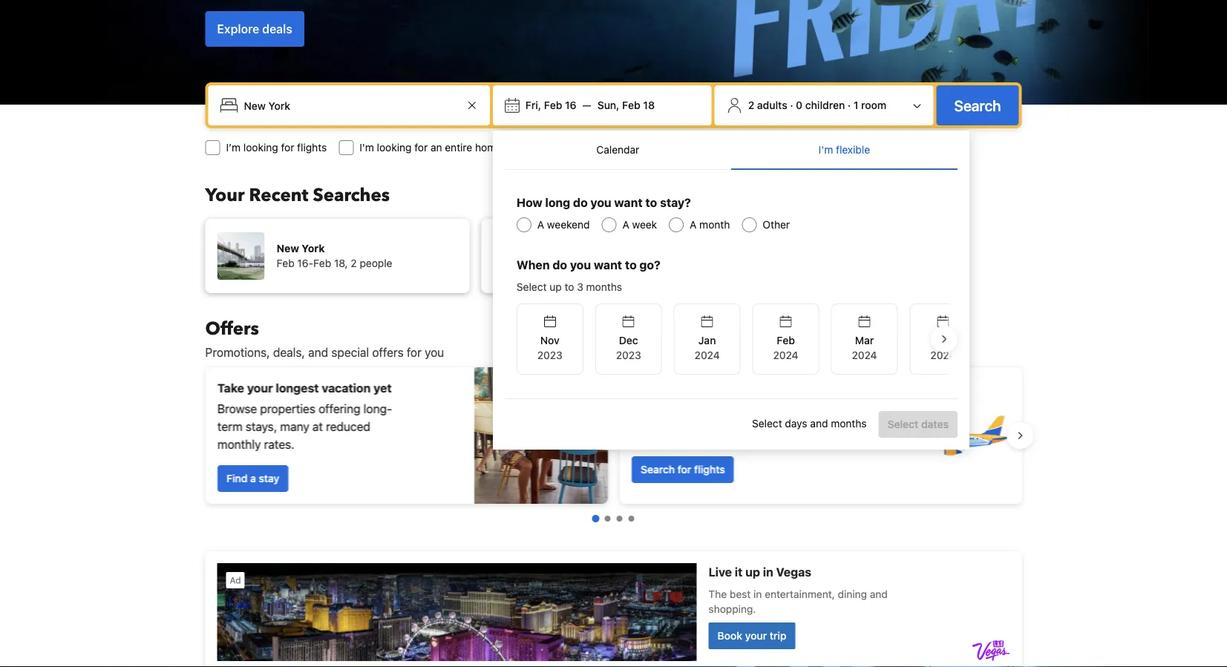 Task type: locate. For each thing, give the bounding box(es) containing it.
select left "dates"
[[888, 419, 919, 431]]

recent
[[249, 183, 309, 208]]

to right away on the bottom
[[684, 390, 696, 404]]

2 right 6,
[[616, 257, 622, 270]]

monthly
[[217, 438, 261, 452]]

1 looking from the left
[[244, 141, 278, 154]]

fly away to your dream vacation image
[[907, 384, 1011, 488]]

select left days
[[752, 418, 783, 430]]

stay?
[[660, 196, 691, 210]]

0 vertical spatial search
[[955, 97, 1002, 114]]

you right long
[[591, 196, 612, 210]]

i'm left the flexible
[[819, 144, 834, 156]]

a left week at right top
[[623, 219, 630, 231]]

week
[[632, 219, 657, 231]]

children
[[806, 99, 845, 111]]

york
[[302, 243, 325, 255]]

for right "offers"
[[407, 346, 422, 360]]

i'm flexible
[[819, 144, 871, 156]]

want
[[615, 196, 643, 210], [594, 258, 622, 272]]

for up recent
[[281, 141, 294, 154]]

and inside offers promotions, deals, and special offers for you
[[308, 346, 328, 360]]

2 horizontal spatial select
[[888, 419, 919, 431]]

people
[[360, 257, 393, 270], [625, 257, 657, 270]]

weekend
[[547, 219, 590, 231]]

progress bar
[[592, 515, 635, 523]]

want up a week
[[615, 196, 643, 210]]

2 horizontal spatial a
[[690, 219, 697, 231]]

1 horizontal spatial and
[[760, 411, 780, 425]]

vacation up offering in the bottom of the page
[[322, 381, 371, 396]]

2024 for feb
[[774, 349, 799, 362]]

2 2024 from the left
[[774, 349, 799, 362]]

2 horizontal spatial jan
[[699, 335, 716, 347]]

people right 6,
[[625, 257, 657, 270]]

i'm down "where are you going?" field
[[360, 141, 374, 154]]

1 horizontal spatial months
[[831, 418, 867, 430]]

flights down – on the bottom
[[694, 464, 725, 476]]

feb 2024
[[774, 335, 799, 362]]

special
[[331, 346, 369, 360]]

nov 2023
[[538, 335, 563, 362]]

2 right 18,
[[351, 257, 357, 270]]

vacation
[[322, 381, 371, 396], [767, 390, 816, 404]]

how long do you want to stay?
[[517, 196, 691, 210]]

i'm inside button
[[819, 144, 834, 156]]

2024 for jan
[[695, 349, 720, 362]]

· left 1
[[848, 99, 851, 111]]

a weekend
[[538, 219, 590, 231]]

0 horizontal spatial select
[[517, 281, 547, 293]]

book
[[784, 411, 810, 425]]

select down when
[[517, 281, 547, 293]]

you
[[591, 196, 612, 210], [570, 258, 591, 272], [425, 346, 444, 360]]

do
[[573, 196, 588, 210], [553, 258, 568, 272]]

traveling
[[617, 141, 659, 154]]

dream
[[727, 390, 764, 404]]

sun, feb 18 button
[[592, 92, 661, 119]]

2024 for mar
[[852, 349, 878, 362]]

take
[[217, 381, 244, 396]]

to up week at right top
[[646, 196, 658, 210]]

i'm left the traveling
[[600, 141, 614, 154]]

vacation inside take your longest vacation yet browse properties offering long- term stays, many at reduced monthly rates.
[[322, 381, 371, 396]]

vacation inside fly away to your dream vacation get inspired – compare and book flights with flexibility
[[767, 390, 816, 404]]

2 vertical spatial flights
[[694, 464, 725, 476]]

flights
[[297, 141, 327, 154], [814, 411, 847, 425], [694, 464, 725, 476]]

0 vertical spatial you
[[591, 196, 612, 210]]

1 horizontal spatial your
[[699, 390, 725, 404]]

month
[[700, 219, 730, 231]]

1 horizontal spatial people
[[625, 257, 657, 270]]

months right 'book'
[[831, 418, 867, 430]]

2 inside new york feb 16-feb 18, 2 people
[[351, 257, 357, 270]]

2 horizontal spatial and
[[811, 418, 829, 430]]

select for select up to 3 months
[[517, 281, 547, 293]]

dates
[[922, 419, 949, 431]]

work
[[677, 141, 701, 154]]

inspired
[[654, 411, 697, 425]]

0 horizontal spatial a
[[538, 219, 545, 231]]

1 horizontal spatial search
[[955, 97, 1002, 114]]

0 horizontal spatial jan
[[553, 257, 570, 270]]

your
[[205, 183, 245, 208]]

1
[[854, 99, 859, 111]]

2024 up 'book'
[[774, 349, 799, 362]]

1 a from the left
[[538, 219, 545, 231]]

how
[[517, 196, 543, 210]]

a week
[[623, 219, 657, 231]]

a
[[538, 219, 545, 231], [623, 219, 630, 231], [690, 219, 697, 231]]

jan inside jan 2024
[[699, 335, 716, 347]]

your
[[247, 381, 273, 396], [699, 390, 725, 404]]

3 a from the left
[[690, 219, 697, 231]]

1 vertical spatial months
[[831, 418, 867, 430]]

0 horizontal spatial ·
[[790, 99, 794, 111]]

dec 2023
[[616, 335, 641, 362]]

2 horizontal spatial i'm
[[819, 144, 834, 156]]

people right 18,
[[360, 257, 393, 270]]

0 horizontal spatial flights
[[297, 141, 327, 154]]

0 horizontal spatial looking
[[244, 141, 278, 154]]

and right days
[[811, 418, 829, 430]]

and
[[308, 346, 328, 360], [760, 411, 780, 425], [811, 418, 829, 430]]

a left month
[[690, 219, 697, 231]]

1 horizontal spatial 2023
[[616, 349, 641, 362]]

1 vertical spatial search
[[641, 464, 675, 476]]

2 a from the left
[[623, 219, 630, 231]]

2 looking from the left
[[377, 141, 412, 154]]

looking for i'm
[[377, 141, 412, 154]]

0 horizontal spatial 2023
[[538, 349, 563, 362]]

1 vertical spatial flights
[[814, 411, 847, 425]]

want right 5-
[[594, 258, 622, 272]]

2024 down the apr
[[931, 349, 956, 362]]

2 left adults
[[748, 99, 755, 111]]

vacation up 'book'
[[767, 390, 816, 404]]

search
[[955, 97, 1002, 114], [641, 464, 675, 476]]

0 horizontal spatial vacation
[[322, 381, 371, 396]]

2024 for apr
[[931, 349, 956, 362]]

2 adults · 0 children · 1 room
[[748, 99, 887, 111]]

your inside take your longest vacation yet browse properties offering long- term stays, many at reduced monthly rates.
[[247, 381, 273, 396]]

find
[[226, 473, 247, 485]]

looking left an
[[377, 141, 412, 154]]

and right deals,
[[308, 346, 328, 360]]

2023 for dec
[[616, 349, 641, 362]]

0 vertical spatial do
[[573, 196, 588, 210]]

1 horizontal spatial ·
[[848, 99, 851, 111]]

0 horizontal spatial your
[[247, 381, 273, 396]]

1 horizontal spatial flights
[[694, 464, 725, 476]]

1 horizontal spatial i'm
[[600, 141, 614, 154]]

1 horizontal spatial select
[[752, 418, 783, 430]]

offers
[[205, 317, 259, 341]]

take your longest vacation yet image
[[474, 368, 608, 504]]

2 · from the left
[[848, 99, 851, 111]]

for down flexibility
[[678, 464, 691, 476]]

many
[[280, 420, 309, 434]]

·
[[790, 99, 794, 111], [848, 99, 851, 111]]

2 2023 from the left
[[616, 349, 641, 362]]

i'm looking for flights
[[226, 141, 327, 154]]

i'm
[[360, 141, 374, 154], [600, 141, 614, 154], [819, 144, 834, 156]]

a for a weekend
[[538, 219, 545, 231]]

search inside offers main content
[[641, 464, 675, 476]]

jan 5-jan 6, 2 people
[[553, 257, 657, 270]]

region containing nov 2023
[[505, 298, 977, 381]]

yet
[[373, 381, 392, 396]]

0 horizontal spatial i'm
[[360, 141, 374, 154]]

a month
[[690, 219, 730, 231]]

for left an
[[415, 141, 428, 154]]

1 2024 from the left
[[695, 349, 720, 362]]

mar
[[855, 335, 874, 347]]

2024 up – on the bottom
[[695, 349, 720, 362]]

months down jan 5-jan 6, 2 people
[[586, 281, 622, 293]]

explore
[[217, 22, 259, 36]]

looking for i'm
[[244, 141, 278, 154]]

you right "offers"
[[425, 346, 444, 360]]

looking right i'm
[[244, 141, 278, 154]]

2 horizontal spatial 2
[[748, 99, 755, 111]]

1 horizontal spatial looking
[[377, 141, 412, 154]]

do right long
[[573, 196, 588, 210]]

for left work
[[661, 141, 675, 154]]

flexible
[[836, 144, 871, 156]]

2023 down nov
[[538, 349, 563, 362]]

search for search
[[955, 97, 1002, 114]]

1 horizontal spatial vacation
[[767, 390, 816, 404]]

you up 3
[[570, 258, 591, 272]]

offers
[[372, 346, 404, 360]]

0 horizontal spatial and
[[308, 346, 328, 360]]

1 2023 from the left
[[538, 349, 563, 362]]

for for work
[[661, 141, 675, 154]]

2 vertical spatial you
[[425, 346, 444, 360]]

offers promotions, deals, and special offers for you
[[205, 317, 444, 360]]

tab list
[[505, 131, 958, 171]]

2 horizontal spatial flights
[[814, 411, 847, 425]]

region
[[505, 298, 977, 381], [193, 362, 1034, 510]]

flights up your recent searches
[[297, 141, 327, 154]]

1 · from the left
[[790, 99, 794, 111]]

search for flights link
[[632, 457, 734, 484]]

fly away to your dream vacation get inspired – compare and book flights with flexibility
[[632, 390, 872, 443]]

4 2024 from the left
[[931, 349, 956, 362]]

adults
[[758, 99, 788, 111]]

1 vertical spatial do
[[553, 258, 568, 272]]

flights left "with"
[[814, 411, 847, 425]]

select dates
[[888, 419, 949, 431]]

your inside fly away to your dream vacation get inspired – compare and book flights with flexibility
[[699, 390, 725, 404]]

2 people from the left
[[625, 257, 657, 270]]

0 horizontal spatial 2
[[351, 257, 357, 270]]

0 horizontal spatial search
[[641, 464, 675, 476]]

you inside offers promotions, deals, and special offers for you
[[425, 346, 444, 360]]

1 people from the left
[[360, 257, 393, 270]]

i'm for i'm looking for an entire home or apartment
[[360, 141, 374, 154]]

your up – on the bottom
[[699, 390, 725, 404]]

i'm traveling for work
[[600, 141, 701, 154]]

3 2024 from the left
[[852, 349, 878, 362]]

your recent searches
[[205, 183, 390, 208]]

and left 'book'
[[760, 411, 780, 425]]

fri, feb 16 button
[[520, 92, 583, 119]]

2
[[748, 99, 755, 111], [351, 257, 357, 270], [616, 257, 622, 270]]

2024
[[695, 349, 720, 362], [774, 349, 799, 362], [852, 349, 878, 362], [931, 349, 956, 362]]

0 horizontal spatial people
[[360, 257, 393, 270]]

do left 5-
[[553, 258, 568, 272]]

0 vertical spatial months
[[586, 281, 622, 293]]

1 horizontal spatial a
[[623, 219, 630, 231]]

and inside fly away to your dream vacation get inspired – compare and book flights with flexibility
[[760, 411, 780, 425]]

a down how
[[538, 219, 545, 231]]

2023 down dec at the bottom right
[[616, 349, 641, 362]]

region containing take your longest vacation yet
[[193, 362, 1034, 510]]

search inside button
[[955, 97, 1002, 114]]

· left 0 on the top right
[[790, 99, 794, 111]]

select inside button
[[888, 419, 919, 431]]

at
[[312, 420, 323, 434]]

0 horizontal spatial months
[[586, 281, 622, 293]]

your right take at the bottom left of the page
[[247, 381, 273, 396]]

2024 down mar
[[852, 349, 878, 362]]



Task type: describe. For each thing, give the bounding box(es) containing it.
apartment
[[518, 141, 567, 154]]

feb inside feb 2024
[[777, 335, 795, 347]]

a for a month
[[690, 219, 697, 231]]

select up to 3 months
[[517, 281, 622, 293]]

flights inside fly away to your dream vacation get inspired – compare and book flights with flexibility
[[814, 411, 847, 425]]

when
[[517, 258, 550, 272]]

1 vertical spatial you
[[570, 258, 591, 272]]

explore deals link
[[205, 11, 304, 47]]

fly
[[632, 390, 649, 404]]

1 horizontal spatial 2
[[616, 257, 622, 270]]

when do you want to go?
[[517, 258, 661, 272]]

select dates button
[[879, 411, 958, 438]]

offers main content
[[193, 317, 1034, 668]]

6,
[[604, 257, 613, 270]]

apr
[[935, 335, 952, 347]]

tab list containing calendar
[[505, 131, 958, 171]]

2023 for nov
[[538, 349, 563, 362]]

jan for jan 2024
[[699, 335, 716, 347]]

home
[[475, 141, 502, 154]]

advertisement region
[[205, 552, 1022, 668]]

select days and months
[[752, 418, 867, 430]]

0 vertical spatial want
[[615, 196, 643, 210]]

i'm flexible button
[[732, 131, 958, 169]]

18,
[[334, 257, 348, 270]]

search button
[[937, 85, 1019, 126]]

for inside search for flights link
[[678, 464, 691, 476]]

flexibility
[[632, 429, 679, 443]]

0 horizontal spatial do
[[553, 258, 568, 272]]

away
[[652, 390, 681, 404]]

2 adults · 0 children · 1 room button
[[721, 91, 928, 120]]

stays,
[[245, 420, 277, 434]]

room
[[862, 99, 887, 111]]

i'm
[[226, 141, 241, 154]]

to left go?
[[625, 258, 637, 272]]

1 vertical spatial want
[[594, 258, 622, 272]]

fri, feb 16 — sun, feb 18
[[526, 99, 655, 111]]

longest
[[276, 381, 319, 396]]

reduced
[[326, 420, 370, 434]]

progress bar inside offers main content
[[592, 515, 635, 523]]

sun,
[[598, 99, 620, 111]]

properties
[[260, 402, 315, 416]]

term
[[217, 420, 242, 434]]

compare
[[710, 411, 757, 425]]

calendar button
[[505, 131, 732, 169]]

for inside offers promotions, deals, and special offers for you
[[407, 346, 422, 360]]

3
[[577, 281, 584, 293]]

other
[[763, 219, 790, 231]]

days
[[785, 418, 808, 430]]

1 horizontal spatial jan
[[584, 257, 601, 270]]

for for an
[[415, 141, 428, 154]]

i'm looking for an entire home or apartment
[[360, 141, 567, 154]]

mar 2024
[[852, 335, 878, 362]]

calendar
[[597, 144, 640, 156]]

i'm for i'm traveling for work
[[600, 141, 614, 154]]

browse
[[217, 402, 257, 416]]

16-
[[297, 257, 313, 270]]

fri,
[[526, 99, 542, 111]]

2 inside button
[[748, 99, 755, 111]]

long
[[545, 196, 571, 210]]

searches
[[313, 183, 390, 208]]

16
[[565, 99, 577, 111]]

deals,
[[273, 346, 305, 360]]

or
[[505, 141, 515, 154]]

1 horizontal spatial do
[[573, 196, 588, 210]]

0
[[796, 99, 803, 111]]

apr 2024
[[931, 335, 956, 362]]

take your longest vacation yet browse properties offering long- term stays, many at reduced monthly rates.
[[217, 381, 392, 452]]

people inside new york feb 16-feb 18, 2 people
[[360, 257, 393, 270]]

nov
[[541, 335, 560, 347]]

Where are you going? field
[[238, 92, 463, 119]]

rates.
[[264, 438, 294, 452]]

jan for jan 5-jan 6, 2 people
[[553, 257, 570, 270]]

0 vertical spatial flights
[[297, 141, 327, 154]]

jan 5-jan 6, 2 people link
[[482, 219, 746, 293]]

to inside fly away to your dream vacation get inspired – compare and book flights with flexibility
[[684, 390, 696, 404]]

a for a week
[[623, 219, 630, 231]]

i'm for i'm flexible
[[819, 144, 834, 156]]

select for select dates
[[888, 419, 919, 431]]

explore deals
[[217, 22, 293, 36]]

for for flights
[[281, 141, 294, 154]]

long-
[[363, 402, 392, 416]]

—
[[583, 99, 592, 111]]

search for flights
[[641, 464, 725, 476]]

to left 3
[[565, 281, 574, 293]]

go?
[[640, 258, 661, 272]]

18
[[644, 99, 655, 111]]

5-
[[573, 257, 584, 270]]

new york feb 16-feb 18, 2 people
[[277, 243, 393, 270]]

stay
[[258, 473, 279, 485]]

–
[[700, 411, 707, 425]]

with
[[850, 411, 872, 425]]

dec
[[619, 335, 639, 347]]

an
[[431, 141, 442, 154]]

find a stay
[[226, 473, 279, 485]]

search for search for flights
[[641, 464, 675, 476]]

find a stay link
[[217, 466, 288, 492]]

offering
[[318, 402, 360, 416]]

select for select days and months
[[752, 418, 783, 430]]

promotions,
[[205, 346, 270, 360]]

deals
[[262, 22, 293, 36]]



Task type: vqa. For each thing, say whether or not it's contained in the screenshot.
the 'What rewards do I get at higher levels?' DROPDOWN BUTTON
no



